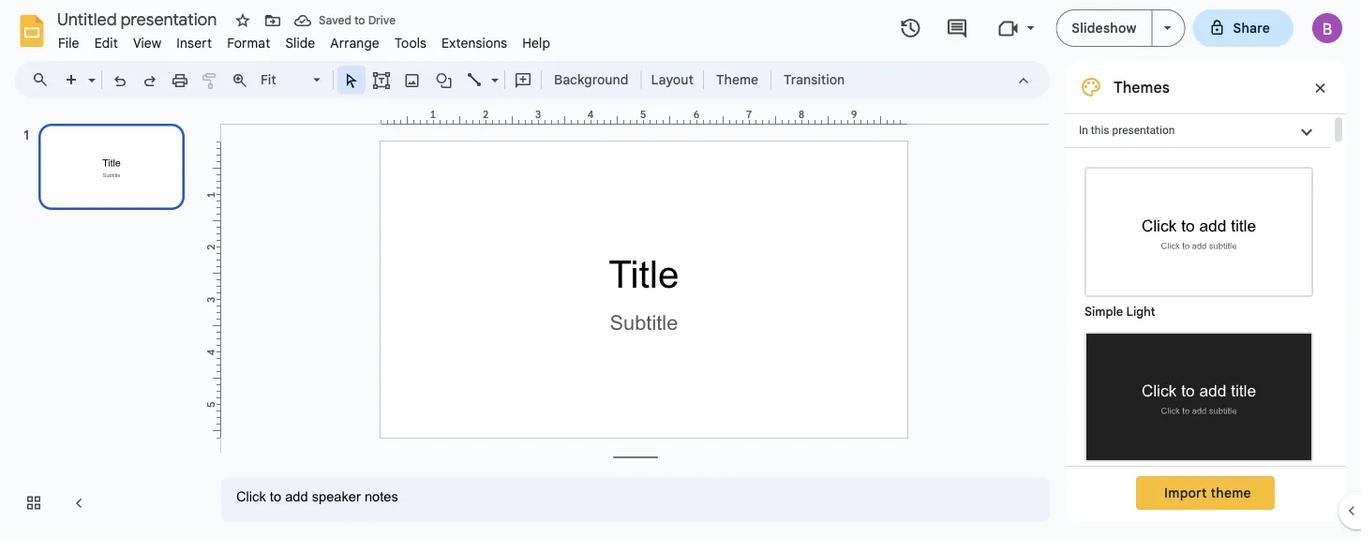 Task type: vqa. For each thing, say whether or not it's contained in the screenshot.
Hide the menus (Ctrl+Shift+F) icon
no



Task type: locate. For each thing, give the bounding box(es) containing it.
menu bar banner
[[0, 0, 1361, 537]]

themes application
[[0, 0, 1361, 537]]

simple light
[[1085, 304, 1155, 319]]

theme button
[[708, 66, 767, 94]]

navigation
[[0, 106, 206, 537]]

this
[[1091, 124, 1110, 137]]

slide
[[285, 35, 315, 51]]

insert image image
[[402, 67, 423, 93]]

edit
[[94, 35, 118, 51]]

light
[[1126, 304, 1155, 319]]

extensions
[[442, 35, 507, 51]]

menu bar inside menu bar "banner"
[[51, 24, 558, 55]]

saved to drive
[[319, 14, 396, 28]]

file
[[58, 35, 79, 51]]

insert
[[177, 35, 212, 51]]

Zoom field
[[255, 67, 329, 94]]

format
[[227, 35, 270, 51]]

help menu item
[[515, 32, 558, 54]]

saved
[[319, 14, 351, 28]]

menu bar containing file
[[51, 24, 558, 55]]

view menu item
[[126, 32, 169, 54]]

simple light option group
[[1065, 148, 1331, 537]]

import theme button
[[1136, 476, 1275, 510]]

themes
[[1114, 78, 1170, 97]]

navigation inside themes application
[[0, 106, 206, 537]]

arrange
[[330, 35, 380, 51]]

share button
[[1193, 9, 1294, 47]]

extensions menu item
[[434, 32, 515, 54]]

tools menu item
[[387, 32, 434, 54]]

Simple Light radio
[[1075, 158, 1323, 537]]

file menu item
[[51, 32, 87, 54]]

menu bar
[[51, 24, 558, 55]]

Menus field
[[23, 67, 65, 93]]

Simple Dark radio
[[1075, 323, 1323, 488]]

in
[[1079, 124, 1088, 137]]

import
[[1164, 485, 1207, 501]]

slideshow
[[1072, 20, 1137, 36]]

in this presentation tab
[[1065, 113, 1331, 148]]



Task type: describe. For each thing, give the bounding box(es) containing it.
main toolbar
[[55, 66, 854, 94]]

edit menu item
[[87, 32, 126, 54]]

Star checkbox
[[230, 8, 256, 34]]

help
[[522, 35, 550, 51]]

transition button
[[775, 66, 853, 94]]

slideshow button
[[1056, 9, 1153, 47]]

background
[[554, 71, 629, 88]]

import theme
[[1164, 485, 1251, 501]]

theme
[[1211, 485, 1251, 501]]

presentation
[[1112, 124, 1175, 137]]

saved to drive button
[[290, 8, 400, 34]]

simple
[[1085, 304, 1123, 319]]

shape image
[[434, 67, 455, 93]]

to
[[354, 14, 365, 28]]

drive
[[368, 14, 396, 28]]

in this presentation
[[1079, 124, 1175, 137]]

Zoom text field
[[258, 67, 310, 93]]

slide menu item
[[278, 32, 323, 54]]

transition
[[784, 71, 845, 88]]

layout
[[651, 71, 694, 88]]

themes section
[[1065, 61, 1346, 537]]

tools
[[395, 35, 427, 51]]

theme
[[716, 71, 759, 88]]

presentation options image
[[1164, 26, 1171, 30]]

simple dark image
[[1087, 334, 1312, 460]]

view
[[133, 35, 162, 51]]

insert menu item
[[169, 32, 220, 54]]

share
[[1233, 20, 1270, 36]]

new slide with layout image
[[83, 68, 96, 74]]

layout button
[[645, 66, 699, 94]]

Rename text field
[[51, 8, 228, 30]]

format menu item
[[220, 32, 278, 54]]

arrange menu item
[[323, 32, 387, 54]]

background button
[[546, 66, 637, 94]]



